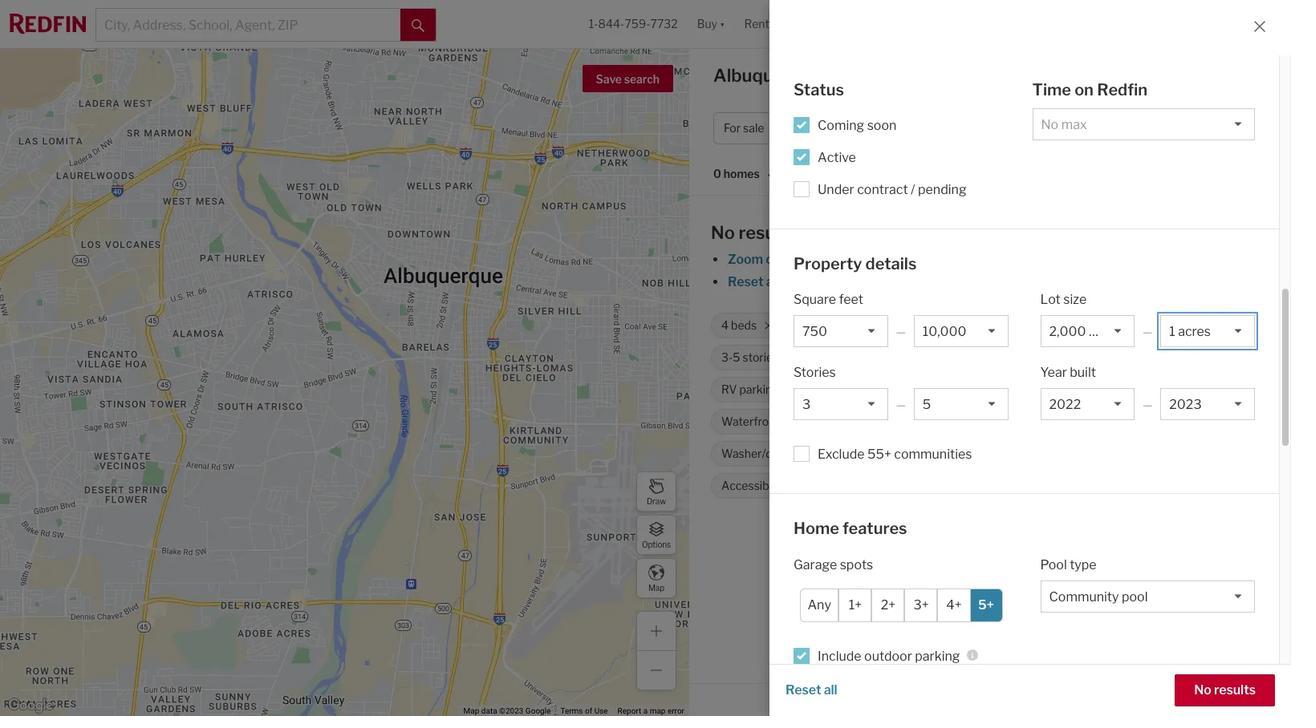 Task type: locate. For each thing, give the bounding box(es) containing it.
4+ left ba
[[1024, 122, 1038, 135]]

market
[[1091, 70, 1135, 85]]

4 left "beds" on the right top of the page
[[722, 319, 729, 333]]

5+ down remove washer/dryer hookup image
[[854, 480, 868, 493]]

4+ left 5+ radio
[[947, 598, 962, 613]]

home down homes
[[887, 122, 918, 135]]

communities
[[895, 447, 973, 462]]

home
[[887, 122, 918, 135], [794, 519, 840, 539]]

2+
[[881, 598, 896, 613]]

0 horizontal spatial map
[[464, 707, 480, 716]]

0 horizontal spatial 4
[[722, 319, 729, 333]]

1 horizontal spatial spots
[[912, 480, 942, 493]]

air conditioning down 2022-
[[823, 383, 905, 397]]

spots down house
[[912, 480, 942, 493]]

reset down zoom
[[728, 275, 764, 290]]

list box
[[1033, 108, 1256, 140], [794, 316, 889, 348], [914, 316, 1009, 348], [1041, 316, 1135, 348], [1161, 316, 1256, 348], [794, 389, 889, 421], [914, 389, 1009, 421], [1041, 389, 1135, 421], [1161, 389, 1256, 421], [1041, 581, 1256, 613]]

air conditioning
[[823, 383, 905, 397], [818, 698, 913, 713]]

parking
[[740, 383, 779, 397], [870, 480, 910, 493], [915, 649, 961, 664]]

primary bedroom on main
[[1041, 383, 1176, 397]]

4+ left baths
[[799, 319, 813, 333]]

0 horizontal spatial /
[[911, 182, 916, 197]]

4 inside button
[[992, 122, 999, 135]]

parking for 5+
[[870, 480, 910, 493]]

0 vertical spatial home
[[887, 122, 918, 135]]

remove waterfront image
[[788, 417, 798, 427]]

remove 750-10,000 sq. ft. image
[[993, 321, 1002, 331]]

1 vertical spatial reset
[[786, 683, 822, 698]]

0 vertical spatial air conditioning
[[823, 383, 905, 397]]

map down options
[[649, 583, 665, 593]]

4 left bd
[[992, 122, 999, 135]]

coming soon
[[818, 118, 897, 133]]

2 horizontal spatial parking
[[915, 649, 961, 664]]

options button
[[637, 515, 677, 556]]

type right the pool at the bottom right
[[1070, 558, 1097, 573]]

1 vertical spatial spots
[[840, 558, 874, 573]]

1 vertical spatial conditioning
[[838, 698, 913, 713]]

remove guest house image
[[954, 450, 963, 459]]

guest house
[[880, 447, 946, 461]]

type inside button
[[921, 122, 944, 135]]

0 horizontal spatial home
[[794, 519, 840, 539]]

guest
[[880, 447, 912, 461]]

1 horizontal spatial all
[[824, 683, 838, 698]]

7732
[[651, 17, 678, 31]]

/ left pending
[[911, 182, 916, 197]]

0 horizontal spatial no
[[711, 222, 735, 243]]

0 vertical spatial /
[[1018, 122, 1022, 135]]

type
[[921, 122, 944, 135], [1070, 558, 1097, 573]]

1 vertical spatial 4+
[[799, 319, 813, 333]]

remove washer/dryer hookup image
[[845, 450, 855, 459]]

remove 4 bd / 4+ ba image
[[1062, 124, 1071, 133]]

5+ parking spots
[[854, 480, 942, 493]]

1 vertical spatial 5+
[[979, 598, 995, 613]]

/ for pending
[[911, 182, 916, 197]]

5+ for 5+ parking spots
[[854, 480, 868, 493]]

have view
[[920, 415, 974, 429]]

washer/dryer
[[722, 447, 794, 461]]

parking down exclude 55+ communities
[[870, 480, 910, 493]]

1 horizontal spatial 4+
[[947, 598, 962, 613]]

4+ inside radio
[[947, 598, 962, 613]]

5+ inside radio
[[979, 598, 995, 613]]

map region
[[0, 0, 831, 717]]

0 homes • sort : recommended
[[714, 167, 890, 182]]

1-844-759-7732
[[589, 17, 678, 31]]

0 vertical spatial 4
[[992, 122, 999, 135]]

0 horizontal spatial results
[[739, 222, 797, 243]]

1 horizontal spatial parking
[[870, 480, 910, 493]]

spots down home features
[[840, 558, 874, 573]]

square feet
[[794, 292, 864, 307]]

— for year built
[[1143, 398, 1153, 412]]

— right lot on the right of page
[[1143, 325, 1153, 339]]

no inside button
[[1195, 683, 1212, 698]]

remove 4 beds image
[[764, 321, 774, 331]]

— for lot size
[[1143, 325, 1153, 339]]

4+
[[1024, 122, 1038, 135], [799, 319, 813, 333], [947, 598, 962, 613]]

option group
[[800, 589, 1003, 623]]

4+ inside button
[[1024, 122, 1038, 135]]

1 vertical spatial redfin
[[879, 535, 919, 551]]

844-
[[599, 17, 625, 31]]

1 vertical spatial home
[[794, 519, 840, 539]]

0 horizontal spatial 5+
[[854, 480, 868, 493]]

report a map error link
[[618, 707, 685, 716]]

save
[[596, 72, 622, 86]]

0 vertical spatial 4+
[[1024, 122, 1038, 135]]

4 bd / 4+ ba button
[[981, 112, 1083, 145]]

1 vertical spatial on
[[1135, 383, 1148, 397]]

all down out
[[766, 275, 780, 290]]

0 vertical spatial reset
[[728, 275, 764, 290]]

3+
[[914, 598, 929, 613]]

5+ right 4+ radio
[[979, 598, 995, 613]]

1 horizontal spatial 5+
[[979, 598, 995, 613]]

1 vertical spatial all
[[824, 683, 838, 698]]

1 horizontal spatial redfin
[[1098, 80, 1148, 100]]

year
[[1041, 365, 1068, 381]]

1 horizontal spatial map
[[649, 583, 665, 593]]

1 vertical spatial 4
[[722, 319, 729, 333]]

air conditioning down the outdoor
[[818, 698, 913, 713]]

0 horizontal spatial type
[[921, 122, 944, 135]]

1 horizontal spatial 4
[[992, 122, 999, 135]]

2 vertical spatial parking
[[915, 649, 961, 664]]

2 vertical spatial 4+
[[947, 598, 962, 613]]

redfin
[[1098, 80, 1148, 100], [879, 535, 919, 551]]

map
[[649, 583, 665, 593], [464, 707, 480, 716]]

google
[[526, 707, 551, 716]]

all inside button
[[824, 683, 838, 698]]

— down main
[[1143, 398, 1153, 412]]

on left main
[[1135, 383, 1148, 397]]

0 vertical spatial air
[[823, 383, 838, 397]]

0 vertical spatial all
[[766, 275, 780, 290]]

recommended button
[[806, 166, 902, 182]]

remove fireplace image
[[1005, 385, 1015, 395]]

redfin link
[[879, 535, 919, 551]]

market insights link
[[1091, 52, 1186, 88]]

1 horizontal spatial no
[[1195, 683, 1212, 698]]

— for square feet
[[896, 325, 906, 339]]

0 horizontal spatial sq.
[[955, 319, 970, 333]]

home for home features
[[794, 519, 840, 539]]

0 vertical spatial parking
[[740, 383, 779, 397]]

option group containing any
[[800, 589, 1003, 623]]

0 vertical spatial spots
[[912, 480, 942, 493]]

5
[[733, 351, 741, 365]]

pets
[[1017, 415, 1040, 429]]

home up garage
[[794, 519, 840, 539]]

55+
[[868, 447, 892, 462]]

1 horizontal spatial sq.
[[1063, 319, 1077, 333]]

reset down the include
[[786, 683, 822, 698]]

zoom
[[728, 252, 764, 267]]

1 vertical spatial air
[[818, 698, 835, 713]]

2022-
[[849, 351, 881, 365]]

0 horizontal spatial 4+
[[799, 319, 813, 333]]

ft.
[[972, 319, 983, 333]]

waterfront
[[722, 415, 780, 429]]

0 horizontal spatial on
[[1075, 80, 1094, 100]]

1 vertical spatial results
[[1215, 683, 1256, 698]]

0 horizontal spatial reset
[[728, 275, 764, 290]]

4+ for 4+ baths
[[799, 319, 813, 333]]

zoom out reset all filters
[[728, 252, 818, 290]]

0 horizontal spatial spots
[[840, 558, 874, 573]]

for sale button
[[714, 112, 795, 145]]

1 horizontal spatial type
[[1070, 558, 1097, 573]]

conditioning down built 2022-2023
[[840, 383, 905, 397]]

home inside button
[[887, 122, 918, 135]]

0 horizontal spatial no results
[[711, 222, 797, 243]]

1 horizontal spatial /
[[1018, 122, 1022, 135]]

0 horizontal spatial all
[[766, 275, 780, 290]]

sq. left ft.-
[[1063, 319, 1077, 333]]

lot
[[1128, 319, 1142, 333]]

results inside button
[[1215, 683, 1256, 698]]

0 vertical spatial type
[[921, 122, 944, 135]]

reset inside button
[[786, 683, 822, 698]]

air
[[823, 383, 838, 397], [818, 698, 835, 713]]

1 vertical spatial /
[[911, 182, 916, 197]]

built
[[822, 351, 846, 365]]

exclude
[[818, 447, 865, 462]]

spots
[[912, 480, 942, 493], [840, 558, 874, 573]]

1 vertical spatial type
[[1070, 558, 1097, 573]]

— down 2023
[[896, 398, 906, 412]]

0 vertical spatial 5+
[[854, 480, 868, 493]]

air down the include
[[818, 698, 835, 713]]

Any radio
[[800, 589, 839, 623]]

map for map data ©2023 google
[[464, 707, 480, 716]]

map left data
[[464, 707, 480, 716]]

1 vertical spatial no results
[[1195, 683, 1256, 698]]

time on redfin
[[1033, 80, 1148, 100]]

/ inside button
[[1018, 122, 1022, 135]]

a
[[644, 707, 648, 716]]

rv parking
[[722, 383, 779, 397]]

0 horizontal spatial parking
[[740, 383, 779, 397]]

— up 2023
[[896, 325, 906, 339]]

759-
[[625, 17, 651, 31]]

1 vertical spatial no
[[1195, 683, 1212, 698]]

conditioning down the outdoor
[[838, 698, 913, 713]]

4
[[992, 122, 999, 135], [722, 319, 729, 333]]

main
[[1150, 383, 1176, 397]]

garage spots
[[794, 558, 874, 573]]

contract
[[858, 182, 908, 197]]

allowed
[[1043, 415, 1083, 429]]

parking right the outdoor
[[915, 649, 961, 664]]

sq.
[[955, 319, 970, 333], [1063, 319, 1077, 333]]

remove primary bedroom on main image
[[1185, 385, 1195, 395]]

0 vertical spatial no results
[[711, 222, 797, 243]]

0 vertical spatial map
[[649, 583, 665, 593]]

1 horizontal spatial no results
[[1195, 683, 1256, 698]]

accessible
[[722, 480, 779, 493]]

3-
[[722, 351, 733, 365]]

0 horizontal spatial redfin
[[879, 535, 919, 551]]

nm
[[830, 65, 860, 86]]

sq. left ft.
[[955, 319, 970, 333]]

results
[[739, 222, 797, 243], [1215, 683, 1256, 698]]

1 horizontal spatial results
[[1215, 683, 1256, 698]]

1 vertical spatial map
[[464, 707, 480, 716]]

/ right bd
[[1018, 122, 1022, 135]]

have
[[920, 415, 947, 429]]

2 horizontal spatial 4+
[[1024, 122, 1038, 135]]

type for home type
[[921, 122, 944, 135]]

0
[[714, 167, 722, 181]]

acre
[[1103, 319, 1126, 333]]

no results inside button
[[1195, 683, 1256, 698]]

type right soon
[[921, 122, 944, 135]]

all down the include
[[824, 683, 838, 698]]

1 horizontal spatial reset
[[786, 683, 822, 698]]

home features
[[794, 519, 908, 539]]

1 horizontal spatial home
[[887, 122, 918, 135]]

pending
[[918, 182, 967, 197]]

1 vertical spatial air conditioning
[[818, 698, 913, 713]]

1 vertical spatial parking
[[870, 480, 910, 493]]

rv
[[722, 383, 737, 397]]

terms
[[561, 707, 583, 716]]

for
[[724, 122, 741, 135]]

map inside button
[[649, 583, 665, 593]]

air down stories
[[823, 383, 838, 397]]

parking right rv
[[740, 383, 779, 397]]

2023
[[881, 351, 909, 365]]

on right the "time" on the right top of page
[[1075, 80, 1094, 100]]

5+
[[854, 480, 868, 493], [979, 598, 995, 613]]

stories
[[743, 351, 779, 365]]

2+ radio
[[872, 589, 905, 623]]



Task type: describe. For each thing, give the bounding box(es) containing it.
1+ radio
[[839, 589, 872, 623]]

for sale
[[724, 122, 765, 135]]

price button
[[802, 112, 870, 145]]

exclude 55+ communities
[[818, 447, 973, 462]]

4+ baths
[[799, 319, 845, 333]]

5+ radio
[[970, 589, 1003, 623]]

3+ radio
[[905, 589, 938, 623]]

750-
[[888, 319, 914, 333]]

remove basement image
[[885, 417, 895, 427]]

reset all button
[[786, 675, 838, 707]]

out
[[766, 252, 786, 267]]

2 sq. from the left
[[1063, 319, 1077, 333]]

reset inside zoom out reset all filters
[[728, 275, 764, 290]]

remove 2,000 sq. ft.-1 acre lot image
[[1152, 321, 1161, 331]]

remove have view image
[[981, 417, 991, 427]]

map data ©2023 google
[[464, 707, 551, 716]]

City, Address, School, Agent, ZIP search field
[[96, 9, 401, 41]]

time
[[1033, 80, 1072, 100]]

square
[[794, 292, 837, 307]]

year built
[[1041, 365, 1097, 381]]

under contract / pending
[[818, 182, 967, 197]]

market insights
[[1091, 70, 1186, 85]]

outdoor
[[865, 649, 913, 664]]

home
[[781, 480, 811, 493]]

property
[[794, 254, 863, 273]]

all inside zoom out reset all filters
[[766, 275, 780, 290]]

feet
[[839, 292, 864, 307]]

sort
[[780, 167, 803, 181]]

data
[[482, 707, 497, 716]]

1 horizontal spatial on
[[1135, 383, 1148, 397]]

remove rv parking image
[[787, 385, 797, 395]]

lot size
[[1041, 292, 1087, 307]]

report a map error
[[618, 707, 685, 716]]

include outdoor parking
[[818, 649, 961, 664]]

bedroom
[[1085, 383, 1132, 397]]

4 beds
[[722, 319, 757, 333]]

0 vertical spatial on
[[1075, 80, 1094, 100]]

submit search image
[[412, 19, 425, 32]]

coming
[[818, 118, 865, 133]]

active
[[818, 150, 857, 165]]

under
[[818, 182, 855, 197]]

status
[[794, 80, 844, 100]]

google image
[[4, 696, 57, 717]]

pets allowed
[[1017, 415, 1083, 429]]

soon
[[868, 118, 897, 133]]

hookup
[[796, 447, 836, 461]]

garage
[[794, 558, 838, 573]]

map for map
[[649, 583, 665, 593]]

view
[[950, 415, 974, 429]]

remove pets allowed image
[[1091, 417, 1101, 427]]

2,000
[[1028, 319, 1060, 333]]

1 sq. from the left
[[955, 319, 970, 333]]

house
[[914, 447, 946, 461]]

home for home type
[[887, 122, 918, 135]]

price
[[812, 122, 839, 135]]

reset all
[[786, 683, 838, 698]]

4+ for 4+
[[947, 598, 962, 613]]

5+ for 5+
[[979, 598, 995, 613]]

albuquerque, nm homes for sale
[[714, 65, 992, 86]]

lot
[[1041, 292, 1061, 307]]

built 2022-2023
[[822, 351, 909, 365]]

accessible home
[[722, 480, 811, 493]]

:
[[803, 167, 806, 181]]

draw
[[647, 497, 666, 506]]

home type
[[887, 122, 944, 135]]

draw button
[[637, 472, 677, 512]]

pool type
[[1041, 558, 1097, 573]]

save search button
[[582, 65, 674, 92]]

recommended
[[808, 167, 890, 181]]

built
[[1070, 365, 1097, 381]]

map button
[[637, 559, 677, 599]]

basement
[[824, 415, 878, 429]]

2,000 sq. ft.-1 acre lot
[[1028, 319, 1142, 333]]

— for stories
[[896, 398, 906, 412]]

4 for 4 bd / 4+ ba
[[992, 122, 999, 135]]

stories
[[794, 365, 836, 381]]

750-10,000 sq. ft.
[[888, 319, 983, 333]]

0 vertical spatial conditioning
[[840, 383, 905, 397]]

homes
[[864, 65, 923, 86]]

4 for 4 beds
[[722, 319, 729, 333]]

homes
[[724, 167, 760, 181]]

/ for 4+
[[1018, 122, 1022, 135]]

save search
[[596, 72, 660, 86]]

3-5 stories
[[722, 351, 779, 365]]

features
[[843, 519, 908, 539]]

0 vertical spatial redfin
[[1098, 80, 1148, 100]]

parking for rv
[[740, 383, 779, 397]]

1-
[[589, 17, 599, 31]]

reset all filters button
[[727, 275, 819, 290]]

options
[[642, 540, 671, 550]]

size
[[1064, 292, 1087, 307]]

search
[[624, 72, 660, 86]]

map
[[650, 707, 666, 716]]

0 vertical spatial no
[[711, 222, 735, 243]]

remove air conditioning image
[[914, 385, 924, 395]]

0 vertical spatial results
[[739, 222, 797, 243]]

sale
[[955, 65, 992, 86]]

type for pool type
[[1070, 558, 1097, 573]]

any
[[808, 598, 832, 613]]

1-844-759-7732 link
[[589, 17, 678, 31]]

4+ radio
[[938, 589, 971, 623]]

1
[[1095, 319, 1100, 333]]

insights
[[1138, 70, 1186, 85]]

include
[[818, 649, 862, 664]]



Task type: vqa. For each thing, say whether or not it's contained in the screenshot.
"Conditioning" to the top
yes



